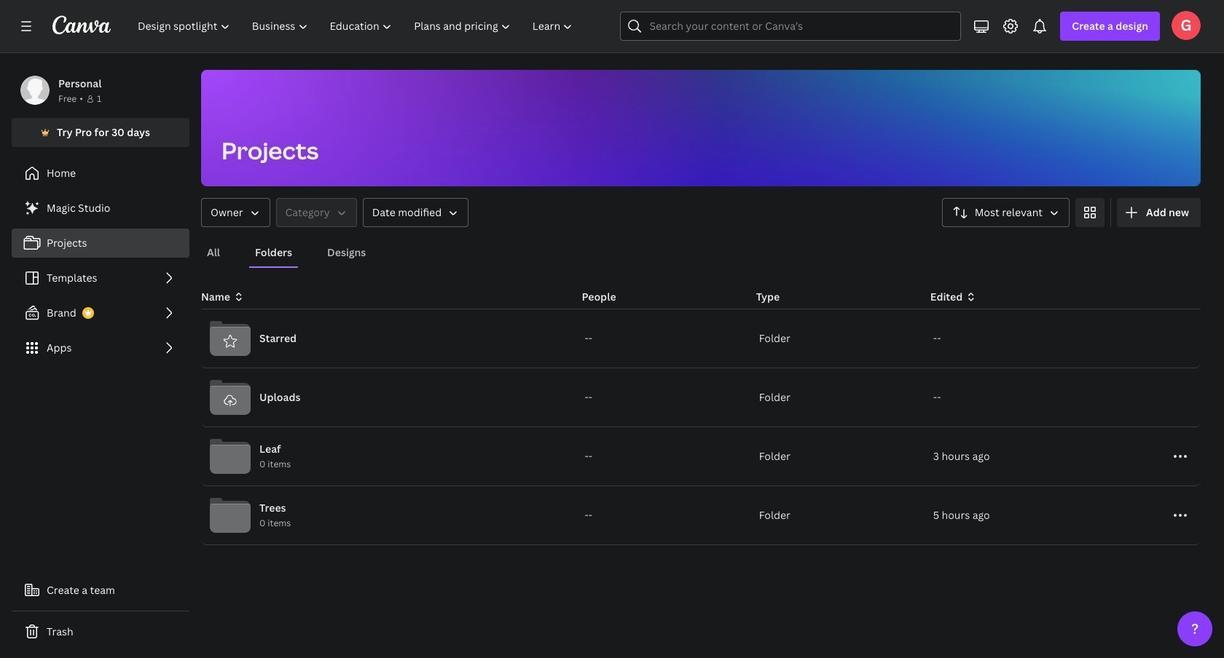 Task type: vqa. For each thing, say whether or not it's contained in the screenshot.
A TABLET SHOWING CANVA FOR EDUCATION BEING USED TO DESIGN CLASSROOM MATERIALS "image"
no



Task type: describe. For each thing, give the bounding box(es) containing it.
Sort by button
[[942, 198, 1070, 227]]

genericname382024 image
[[1172, 11, 1201, 40]]

top level navigation element
[[128, 12, 586, 41]]



Task type: locate. For each thing, give the bounding box(es) containing it.
genericname382024 image
[[1172, 11, 1201, 40]]

list
[[12, 194, 190, 363]]

None search field
[[621, 12, 962, 41]]

Category button
[[276, 198, 357, 227]]

Date modified button
[[363, 198, 469, 227]]

Owner button
[[201, 198, 270, 227]]

Search search field
[[650, 12, 933, 40]]



